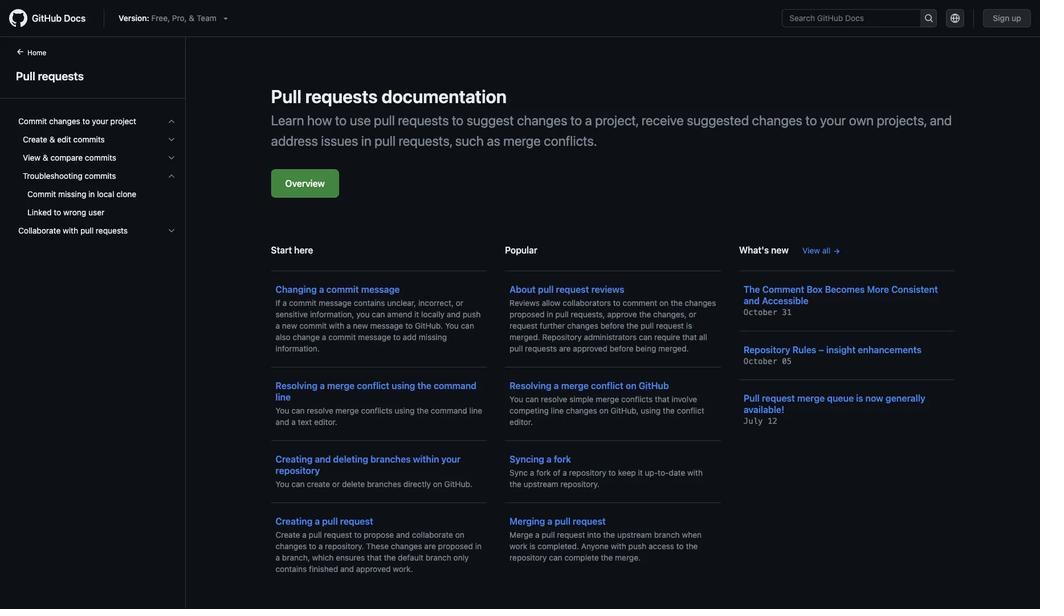 Task type: describe. For each thing, give the bounding box(es) containing it.
repository inside creating and deleting branches within your repository you can create or delete branches directly on github.
[[276, 465, 320, 476]]

available!
[[744, 404, 785, 415]]

sc 9kayk9 0 image for your
[[167, 117, 176, 126]]

date
[[669, 468, 685, 478]]

request down reviews
[[510, 321, 538, 331]]

july
[[744, 417, 763, 426]]

require
[[654, 333, 680, 342]]

requests inside dropdown button
[[96, 226, 128, 235]]

to inside dropdown button
[[82, 117, 90, 126]]

contains inside creating a pull request create a pull request to propose and collaborate on changes to a repository. these changes are proposed in a branch, which ensures that the default branch only contains finished and approved work.
[[276, 565, 307, 574]]

repository. inside the syncing a fork sync a fork of a repository to keep it up-to-date with the upstream repository.
[[561, 480, 600, 489]]

if
[[276, 298, 280, 308]]

or inside about pull request reviews reviews allow collaborators to comment on the changes proposed in pull requests, approve the changes, or request further changes before the pull request is merged. repository administrators can require that all pull requests are approved before being merged.
[[689, 310, 697, 319]]

0 horizontal spatial pull
[[16, 69, 35, 82]]

31
[[782, 308, 792, 317]]

can inside creating and deleting branches within your repository you can create or delete branches directly on github.
[[291, 480, 305, 489]]

your inside pull requests documentation learn how to use pull requests to suggest changes to a project, receive suggested changes to your own projects, and address issues in pull requests, such as merge conflicts.
[[820, 112, 846, 128]]

–
[[819, 344, 824, 355]]

delete
[[342, 480, 365, 489]]

on inside creating a pull request create a pull request to propose and collaborate on changes to a repository. these changes are proposed in a branch, which ensures that the default branch only contains finished and approved work.
[[455, 530, 465, 540]]

commit changes to your project button
[[14, 112, 181, 131]]

suggested
[[687, 112, 749, 128]]

you inside 'changing a commit message if a commit message contains unclear, incorrect, or sensitive information, you can amend it locally and push a new commit with a new message to github. you can also change a commit message to add missing information.'
[[445, 321, 459, 331]]

information.
[[276, 344, 320, 353]]

push inside 'changing a commit message if a commit message contains unclear, incorrect, or sensitive information, you can amend it locally and push a new commit with a new message to github. you can also change a commit message to add missing information.'
[[463, 310, 481, 319]]

project
[[110, 117, 136, 126]]

within
[[413, 454, 439, 465]]

requests inside about pull request reviews reviews allow collaborators to comment on the changes proposed in pull requests, approve the changes, or request further changes before the pull request is merged. repository administrators can require that all pull requests are approved before being merged.
[[525, 344, 557, 353]]

to left use
[[335, 112, 347, 128]]

sc 9kayk9 0 image for commits
[[167, 135, 176, 144]]

directly
[[403, 480, 431, 489]]

on up github,
[[626, 380, 637, 391]]

rules
[[793, 344, 817, 355]]

requests down home link
[[38, 69, 84, 82]]

proposed inside about pull request reviews reviews allow collaborators to comment on the changes proposed in pull requests, approve the changes, or request further changes before the pull request is merged. repository administrators can require that all pull requests are approved before being merged.
[[510, 310, 545, 319]]

you inside resolving a merge conflict using the command line you can resolve merge conflicts using the command line and a text editor.
[[276, 406, 289, 416]]

start here
[[271, 245, 313, 256]]

edit
[[57, 135, 71, 144]]

syncing
[[510, 454, 544, 465]]

what's
[[739, 245, 769, 256]]

sync
[[510, 468, 528, 478]]

select language: current language is english image
[[951, 14, 960, 23]]

default
[[398, 553, 424, 563]]

12
[[768, 417, 777, 426]]

when
[[682, 530, 702, 540]]

and inside resolving a merge conflict using the command line you can resolve merge conflicts using the command line and a text editor.
[[276, 418, 289, 427]]

using down add
[[392, 380, 415, 391]]

in inside commit changes to your project element
[[88, 190, 95, 199]]

conflicts inside "resolving a merge conflict on github you can resolve simple merge conflicts that involve competing line changes on github, using the conflict editor."
[[621, 395, 653, 404]]

these
[[366, 542, 389, 551]]

repository inside about pull request reviews reviews allow collaborators to comment on the changes proposed in pull requests, approve the changes, or request further changes before the pull request is merged. repository administrators can require that all pull requests are approved before being merged.
[[542, 333, 582, 342]]

line inside "resolving a merge conflict on github you can resolve simple merge conflicts that involve competing line changes on github, using the conflict editor."
[[551, 406, 564, 416]]

approve
[[607, 310, 637, 319]]

request down changes,
[[656, 321, 684, 331]]

more
[[867, 284, 889, 295]]

github. inside creating and deleting branches within your repository you can create or delete branches directly on github.
[[444, 480, 472, 489]]

keep
[[618, 468, 636, 478]]

or inside creating and deleting branches within your repository you can create or delete branches directly on github.
[[332, 480, 340, 489]]

using inside "resolving a merge conflict on github you can resolve simple merge conflicts that involve competing line changes on github, using the conflict editor."
[[641, 406, 661, 416]]

commit for commit changes to your project
[[18, 117, 47, 126]]

github,
[[611, 406, 639, 416]]

and up default
[[396, 530, 410, 540]]

changes inside "resolving a merge conflict on github you can resolve simple merge conflicts that involve competing line changes on github, using the conflict editor."
[[566, 406, 597, 416]]

accessible
[[762, 296, 809, 306]]

requests down documentation
[[398, 112, 449, 128]]

on left github,
[[599, 406, 609, 416]]

view for view & compare commits
[[23, 153, 41, 162]]

1 vertical spatial fork
[[537, 468, 551, 478]]

0 vertical spatial branches
[[371, 454, 411, 465]]

or inside 'changing a commit message if a commit message contains unclear, incorrect, or sensitive information, you can amend it locally and push a new commit with a new message to github. you can also change a commit message to add missing information.'
[[456, 298, 464, 308]]

create inside creating a pull request create a pull request to propose and collaborate on changes to a repository. these changes are proposed in a branch, which ensures that the default branch only contains finished and approved work.
[[276, 530, 300, 540]]

commit changes to your project
[[18, 117, 136, 126]]

home
[[27, 48, 46, 56]]

commits for view & compare commits
[[85, 153, 116, 162]]

commit up change
[[299, 321, 327, 331]]

editor. inside "resolving a merge conflict on github you can resolve simple merge conflicts that involve competing line changes on github, using the conflict editor."
[[510, 418, 533, 427]]

unclear,
[[387, 298, 416, 308]]

push inside merging a pull request merge a pull request into the upstream branch when work is completed. anyone with push access to the repository can complete the merge.
[[629, 542, 647, 551]]

can inside resolving a merge conflict using the command line you can resolve merge conflicts using the command line and a text editor.
[[291, 406, 305, 416]]

to up add
[[405, 321, 413, 331]]

with inside merging a pull request merge a pull request into the upstream branch when work is completed. anyone with push access to the repository can complete the merge.
[[611, 542, 626, 551]]

now
[[866, 393, 884, 404]]

conflicts inside resolving a merge conflict using the command line you can resolve merge conflicts using the command line and a text editor.
[[361, 406, 393, 416]]

collaborate
[[412, 530, 453, 540]]

1 vertical spatial branches
[[367, 480, 401, 489]]

message down the you
[[358, 333, 391, 342]]

message up 'unclear,'
[[361, 284, 400, 295]]

request inside pull request merge queue is now generally available! july 12
[[762, 393, 795, 404]]

competing
[[510, 406, 549, 416]]

request up completed.
[[557, 530, 585, 540]]

merge.
[[615, 553, 641, 563]]

the inside creating a pull request create a pull request to propose and collaborate on changes to a repository. these changes are proposed in a branch, which ensures that the default branch only contains finished and approved work.
[[384, 553, 396, 563]]

start
[[271, 245, 292, 256]]

to left add
[[393, 333, 401, 342]]

repository rules – insight enhancements october 05
[[744, 344, 922, 366]]

and down ensures
[[340, 565, 354, 574]]

conflict for on
[[591, 380, 624, 391]]

administrators
[[584, 333, 637, 342]]

changing a commit message if a commit message contains unclear, incorrect, or sensitive information, you can amend it locally and push a new commit with a new message to github. you can also change a commit message to add missing information.
[[276, 284, 481, 353]]

pro,
[[172, 13, 187, 23]]

that inside "resolving a merge conflict on github you can resolve simple merge conflicts that involve competing line changes on github, using the conflict editor."
[[655, 395, 670, 404]]

on inside about pull request reviews reviews allow collaborators to comment on the changes proposed in pull requests, approve the changes, or request further changes before the pull request is merged. repository administrators can require that all pull requests are approved before being merged.
[[660, 298, 669, 308]]

to left propose
[[354, 530, 362, 540]]

to inside the syncing a fork sync a fork of a repository to keep it up-to-date with the upstream repository.
[[609, 468, 616, 478]]

work
[[510, 542, 527, 551]]

home link
[[11, 47, 65, 59]]

contains inside 'changing a commit message if a commit message contains unclear, incorrect, or sensitive information, you can amend it locally and push a new commit with a new message to github. you can also change a commit message to add missing information.'
[[354, 298, 385, 308]]

view & compare commits button
[[14, 149, 181, 167]]

requests, inside pull requests documentation learn how to use pull requests to suggest changes to a project, receive suggested changes to your own projects, and address issues in pull requests, such as merge conflicts.
[[399, 133, 452, 149]]

reviews
[[591, 284, 624, 295]]

view & compare commits
[[23, 153, 116, 162]]

merging
[[510, 516, 545, 527]]

commit changes to your project element containing create & edit commits
[[9, 131, 185, 222]]

troubleshooting commits
[[23, 171, 116, 181]]

october 05 element
[[744, 357, 792, 366]]

is inside pull request merge queue is now generally available! july 12
[[856, 393, 863, 404]]

deleting
[[333, 454, 368, 465]]

resolving a merge conflict using the command line you can resolve merge conflicts using the command line and a text editor.
[[276, 380, 482, 427]]

commit down information,
[[329, 333, 356, 342]]

into
[[587, 530, 601, 540]]

that inside creating a pull request create a pull request to propose and collaborate on changes to a repository. these changes are proposed in a branch, which ensures that the default branch only contains finished and approved work.
[[367, 553, 382, 563]]

access
[[649, 542, 674, 551]]

view all
[[803, 246, 831, 255]]

linked
[[27, 208, 52, 217]]

issues
[[321, 133, 358, 149]]

is inside merging a pull request merge a pull request into the upstream branch when work is completed. anyone with push access to the repository can complete the merge.
[[530, 542, 536, 551]]

missing inside 'troubleshooting commits' element
[[58, 190, 86, 199]]

requests up use
[[305, 86, 378, 107]]

repository inside repository rules – insight enhancements october 05
[[744, 344, 791, 355]]

troubleshooting commits element containing commit missing in local clone
[[9, 185, 185, 222]]

october inside repository rules – insight enhancements october 05
[[744, 357, 777, 366]]

incorrect,
[[418, 298, 454, 308]]

clone
[[116, 190, 136, 199]]

syncing a fork sync a fork of a repository to keep it up-to-date with the upstream repository.
[[510, 454, 703, 489]]

request up ensures
[[324, 530, 352, 540]]

use
[[350, 112, 371, 128]]

changes,
[[653, 310, 687, 319]]

up-
[[645, 468, 658, 478]]

information,
[[310, 310, 354, 319]]

upstream inside merging a pull request merge a pull request into the upstream branch when work is completed. anyone with push access to the repository can complete the merge.
[[617, 530, 652, 540]]

0 vertical spatial before
[[601, 321, 625, 331]]

only
[[454, 553, 469, 563]]

commit up information,
[[326, 284, 359, 295]]

branch inside creating a pull request create a pull request to propose and collaborate on changes to a repository. these changes are proposed in a branch, which ensures that the default branch only contains finished and approved work.
[[426, 553, 451, 563]]

to up such
[[452, 112, 464, 128]]

creating for pull
[[276, 516, 313, 527]]

editor. inside resolving a merge conflict using the command line you can resolve merge conflicts using the command line and a text editor.
[[314, 418, 337, 427]]

queue
[[827, 393, 854, 404]]

05
[[782, 357, 792, 366]]

the
[[744, 284, 760, 295]]

missing inside 'changing a commit message if a commit message contains unclear, incorrect, or sensitive information, you can amend it locally and push a new commit with a new message to github. you can also change a commit message to add missing information.'
[[419, 333, 447, 342]]

approved inside about pull request reviews reviews allow collaborators to comment on the changes proposed in pull requests, approve the changes, or request further changes before the pull request is merged. repository administrators can require that all pull requests are approved before being merged.
[[573, 344, 608, 353]]

1 vertical spatial command
[[431, 406, 467, 416]]

request up propose
[[340, 516, 373, 527]]

resolve inside resolving a merge conflict using the command line you can resolve merge conflicts using the command line and a text editor.
[[307, 406, 333, 416]]

1 horizontal spatial new
[[353, 321, 368, 331]]

collaborators
[[563, 298, 611, 308]]



Task type: locate. For each thing, give the bounding box(es) containing it.
resolving for can
[[510, 380, 552, 391]]

and inside creating and deleting branches within your repository you can create or delete branches directly on github.
[[315, 454, 331, 465]]

new down the you
[[353, 321, 368, 331]]

0 vertical spatial create
[[23, 135, 47, 144]]

in left work
[[475, 542, 482, 551]]

also
[[276, 333, 291, 342]]

1 horizontal spatial is
[[686, 321, 692, 331]]

is
[[686, 321, 692, 331], [856, 393, 863, 404], [530, 542, 536, 551]]

sc 9kayk9 0 image inside view & compare commits dropdown button
[[167, 153, 176, 162]]

using right github,
[[641, 406, 661, 416]]

2 sc 9kayk9 0 image from the top
[[167, 135, 176, 144]]

in inside creating a pull request create a pull request to propose and collaborate on changes to a repository. these changes are proposed in a branch, which ensures that the default branch only contains finished and approved work.
[[475, 542, 482, 551]]

pull inside pull request merge queue is now generally available! july 12
[[744, 393, 760, 404]]

overview link
[[271, 169, 339, 198]]

proposed up only
[[438, 542, 473, 551]]

text
[[298, 418, 312, 427]]

1 horizontal spatial are
[[559, 344, 571, 353]]

overview
[[285, 178, 325, 189]]

0 horizontal spatial editor.
[[314, 418, 337, 427]]

pull
[[374, 112, 395, 128], [375, 133, 396, 149], [80, 226, 94, 235], [538, 284, 554, 295], [556, 310, 569, 319], [641, 321, 654, 331], [510, 344, 523, 353], [322, 516, 338, 527], [555, 516, 571, 527], [309, 530, 322, 540], [542, 530, 555, 540]]

the inside the syncing a fork sync a fork of a repository to keep it up-to-date with the upstream repository.
[[510, 480, 522, 489]]

2 horizontal spatial that
[[682, 333, 697, 342]]

pull down home
[[16, 69, 35, 82]]

to left own
[[806, 112, 817, 128]]

1 october from the top
[[744, 308, 777, 317]]

branches
[[371, 454, 411, 465], [367, 480, 401, 489]]

requests, inside about pull request reviews reviews allow collaborators to comment on the changes proposed in pull requests, approve the changes, or request further changes before the pull request is merged. repository administrators can require that all pull requests are approved before being merged.
[[571, 310, 605, 319]]

troubleshooting
[[23, 171, 82, 181]]

on up changes,
[[660, 298, 669, 308]]

or right changes,
[[689, 310, 697, 319]]

2 october from the top
[[744, 357, 777, 366]]

resolving inside "resolving a merge conflict on github you can resolve simple merge conflicts that involve competing line changes on github, using the conflict editor."
[[510, 380, 552, 391]]

2 horizontal spatial your
[[820, 112, 846, 128]]

sc 9kayk9 0 image inside commit changes to your project dropdown button
[[167, 117, 176, 126]]

branches right delete
[[367, 480, 401, 489]]

line
[[276, 392, 291, 403], [469, 406, 482, 416], [551, 406, 564, 416]]

repository
[[542, 333, 582, 342], [744, 344, 791, 355]]

with inside dropdown button
[[63, 226, 78, 235]]

0 vertical spatial pull
[[16, 69, 35, 82]]

approved down administrators
[[573, 344, 608, 353]]

pull requests
[[16, 69, 84, 82]]

merge
[[510, 530, 533, 540]]

github. inside 'changing a commit message if a commit message contains unclear, incorrect, or sensitive information, you can amend it locally and push a new commit with a new message to github. you can also change a commit message to add missing information.'
[[415, 321, 443, 331]]

how
[[307, 112, 332, 128]]

1 vertical spatial before
[[610, 344, 634, 353]]

0 horizontal spatial all
[[699, 333, 707, 342]]

repository down work
[[510, 553, 547, 563]]

github. right directly
[[444, 480, 472, 489]]

line down information.
[[276, 392, 291, 403]]

is right work
[[530, 542, 536, 551]]

push
[[463, 310, 481, 319], [629, 542, 647, 551]]

0 horizontal spatial requests,
[[399, 133, 452, 149]]

1 sc 9kayk9 0 image from the top
[[167, 153, 176, 162]]

requests down the further
[[525, 344, 557, 353]]

0 vertical spatial or
[[456, 298, 464, 308]]

october down the
[[744, 308, 777, 317]]

branch inside merging a pull request merge a pull request into the upstream branch when work is completed. anyone with push access to the repository can complete the merge.
[[654, 530, 680, 540]]

1 vertical spatial merged.
[[658, 344, 689, 353]]

1 vertical spatial push
[[629, 542, 647, 551]]

up
[[1012, 13, 1022, 23]]

1 horizontal spatial line
[[469, 406, 482, 416]]

linked to wrong user link
[[14, 204, 181, 222]]

0 vertical spatial merged.
[[510, 333, 540, 342]]

commit down 'changing'
[[289, 298, 317, 308]]

1 sc 9kayk9 0 image from the top
[[167, 117, 176, 126]]

commit
[[326, 284, 359, 295], [289, 298, 317, 308], [299, 321, 327, 331], [329, 333, 356, 342]]

insight
[[826, 344, 856, 355]]

pull inside dropdown button
[[80, 226, 94, 235]]

& inside create & edit commits dropdown button
[[49, 135, 55, 144]]

1 vertical spatial upstream
[[617, 530, 652, 540]]

view inside view all link
[[803, 246, 820, 255]]

0 horizontal spatial &
[[43, 153, 48, 162]]

troubleshooting commits button
[[14, 167, 181, 185]]

commit changes to your project element
[[9, 112, 185, 222], [9, 131, 185, 222]]

you
[[356, 310, 370, 319]]

1 commit changes to your project element from the top
[[9, 112, 185, 222]]

2 horizontal spatial new
[[771, 245, 789, 256]]

comment
[[762, 284, 805, 295]]

0 horizontal spatial view
[[23, 153, 41, 162]]

on up only
[[455, 530, 465, 540]]

in inside pull requests documentation learn how to use pull requests to suggest changes to a project, receive suggested changes to your own projects, and address issues in pull requests, such as merge conflicts.
[[361, 133, 372, 149]]

None search field
[[782, 9, 937, 27]]

october left 05 on the bottom of the page
[[744, 357, 777, 366]]

1 horizontal spatial editor.
[[510, 418, 533, 427]]

0 vertical spatial repository
[[542, 333, 582, 342]]

merge inside pull requests documentation learn how to use pull requests to suggest changes to a project, receive suggested changes to your own projects, and address issues in pull requests, such as merge conflicts.
[[504, 133, 541, 149]]

wrong
[[63, 208, 86, 217]]

0 vertical spatial contains
[[354, 298, 385, 308]]

requests
[[38, 69, 84, 82], [305, 86, 378, 107], [398, 112, 449, 128], [96, 226, 128, 235], [525, 344, 557, 353]]

commit up create & edit commits at the left top of the page
[[18, 117, 47, 126]]

0 horizontal spatial upstream
[[524, 480, 558, 489]]

to up approve
[[613, 298, 621, 308]]

1 vertical spatial &
[[49, 135, 55, 144]]

2 sc 9kayk9 0 image from the top
[[167, 226, 176, 235]]

pull requests element
[[0, 46, 186, 608]]

conflict for using
[[357, 380, 389, 391]]

requests, down collaborators
[[571, 310, 605, 319]]

0 horizontal spatial resolve
[[307, 406, 333, 416]]

& for view & compare commits
[[43, 153, 48, 162]]

request
[[556, 284, 589, 295], [510, 321, 538, 331], [656, 321, 684, 331], [762, 393, 795, 404], [340, 516, 373, 527], [573, 516, 606, 527], [324, 530, 352, 540], [557, 530, 585, 540]]

you inside "resolving a merge conflict on github you can resolve simple merge conflicts that involve competing line changes on github, using the conflict editor."
[[510, 395, 523, 404]]

resolving down information.
[[276, 380, 318, 391]]

0 vertical spatial upstream
[[524, 480, 558, 489]]

& up "troubleshooting"
[[43, 153, 48, 162]]

2 horizontal spatial line
[[551, 406, 564, 416]]

user
[[88, 208, 104, 217]]

new
[[771, 245, 789, 256], [282, 321, 297, 331], [353, 321, 368, 331]]

2 troubleshooting commits element from the top
[[9, 185, 185, 222]]

0 vertical spatial command
[[434, 380, 477, 391]]

such
[[455, 133, 484, 149]]

github docs
[[32, 13, 86, 24]]

docs
[[64, 13, 86, 24]]

sc 9kayk9 0 image inside the troubleshooting commits "dropdown button"
[[167, 172, 176, 181]]

july 12 element
[[744, 417, 777, 426]]

sc 9kayk9 0 image
[[167, 117, 176, 126], [167, 135, 176, 144], [167, 172, 176, 181]]

changes inside dropdown button
[[49, 117, 80, 126]]

to left keep
[[609, 468, 616, 478]]

2 horizontal spatial or
[[689, 310, 697, 319]]

conflicts.
[[544, 133, 597, 149]]

are inside about pull request reviews reviews allow collaborators to comment on the changes proposed in pull requests, approve the changes, or request further changes before the pull request is merged. repository administrators can require that all pull requests are approved before being merged.
[[559, 344, 571, 353]]

to up which
[[309, 542, 316, 551]]

with right 'date' at the right
[[688, 468, 703, 478]]

with
[[63, 226, 78, 235], [329, 321, 344, 331], [688, 468, 703, 478], [611, 542, 626, 551]]

0 vertical spatial github.
[[415, 321, 443, 331]]

sc 9kayk9 0 image for requests
[[167, 226, 176, 235]]

pull inside pull requests documentation learn how to use pull requests to suggest changes to a project, receive suggested changes to your own projects, and address issues in pull requests, such as merge conflicts.
[[271, 86, 301, 107]]

commit up linked
[[27, 190, 56, 199]]

2 horizontal spatial conflict
[[677, 406, 705, 416]]

team
[[197, 13, 217, 23]]

0 horizontal spatial new
[[282, 321, 297, 331]]

with inside 'changing a commit message if a commit message contains unclear, incorrect, or sensitive information, you can amend it locally and push a new commit with a new message to github. you can also change a commit message to add missing information.'
[[329, 321, 344, 331]]

1 horizontal spatial it
[[638, 468, 643, 478]]

it inside the syncing a fork sync a fork of a repository to keep it up-to-date with the upstream repository.
[[638, 468, 643, 478]]

to up conflicts.
[[571, 112, 582, 128]]

a inside pull requests documentation learn how to use pull requests to suggest changes to a project, receive suggested changes to your own projects, and address issues in pull requests, such as merge conflicts.
[[585, 112, 592, 128]]

0 horizontal spatial or
[[332, 480, 340, 489]]

with inside the syncing a fork sync a fork of a repository to keep it up-to-date with the upstream repository.
[[688, 468, 703, 478]]

approved
[[573, 344, 608, 353], [356, 565, 391, 574]]

pull for documentation
[[271, 86, 301, 107]]

0 vertical spatial fork
[[554, 454, 571, 465]]

3 sc 9kayk9 0 image from the top
[[167, 172, 176, 181]]

create inside create & edit commits dropdown button
[[23, 135, 47, 144]]

with down information,
[[329, 321, 344, 331]]

propose
[[364, 530, 394, 540]]

0 vertical spatial october
[[744, 308, 777, 317]]

with down wrong
[[63, 226, 78, 235]]

are down collaborate
[[424, 542, 436, 551]]

triangle down image
[[221, 14, 230, 23]]

in left local on the left of page
[[88, 190, 95, 199]]

can inside "resolving a merge conflict on github you can resolve simple merge conflicts that involve competing line changes on github, using the conflict editor."
[[526, 395, 539, 404]]

commits inside dropdown button
[[73, 135, 105, 144]]

line right competing
[[551, 406, 564, 416]]

address
[[271, 133, 318, 149]]

finished
[[309, 565, 338, 574]]

2 editor. from the left
[[510, 418, 533, 427]]

pull up available!
[[744, 393, 760, 404]]

to
[[335, 112, 347, 128], [452, 112, 464, 128], [571, 112, 582, 128], [806, 112, 817, 128], [82, 117, 90, 126], [54, 208, 61, 217], [613, 298, 621, 308], [405, 321, 413, 331], [393, 333, 401, 342], [609, 468, 616, 478], [354, 530, 362, 540], [309, 542, 316, 551], [677, 542, 684, 551]]

view
[[23, 153, 41, 162], [803, 246, 820, 255]]

view inside view & compare commits dropdown button
[[23, 153, 41, 162]]

0 vertical spatial branch
[[654, 530, 680, 540]]

a
[[585, 112, 592, 128], [319, 284, 324, 295], [283, 298, 287, 308], [276, 321, 280, 331], [347, 321, 351, 331], [322, 333, 326, 342], [320, 380, 325, 391], [554, 380, 559, 391], [291, 418, 296, 427], [547, 454, 552, 465], [530, 468, 534, 478], [563, 468, 567, 478], [315, 516, 320, 527], [548, 516, 553, 527], [302, 530, 307, 540], [535, 530, 540, 540], [319, 542, 323, 551], [276, 553, 280, 563]]

conflict
[[357, 380, 389, 391], [591, 380, 624, 391], [677, 406, 705, 416]]

requests, left such
[[399, 133, 452, 149]]

sensitive
[[276, 310, 308, 319]]

or left delete
[[332, 480, 340, 489]]

0 horizontal spatial line
[[276, 392, 291, 403]]

the
[[671, 298, 683, 308], [639, 310, 651, 319], [627, 321, 639, 331], [418, 380, 432, 391], [417, 406, 429, 416], [663, 406, 675, 416], [510, 480, 522, 489], [603, 530, 615, 540], [686, 542, 698, 551], [384, 553, 396, 563], [601, 553, 613, 563]]

github.
[[415, 321, 443, 331], [444, 480, 472, 489]]

to-
[[658, 468, 669, 478]]

resolve up competing
[[541, 395, 567, 404]]

1 vertical spatial is
[[856, 393, 863, 404]]

repository. inside creating a pull request create a pull request to propose and collaborate on changes to a repository. these changes are proposed in a branch, which ensures that the default branch only contains finished and approved work.
[[325, 542, 364, 551]]

merged. down the further
[[510, 333, 540, 342]]

commits inside "dropdown button"
[[85, 171, 116, 181]]

in inside about pull request reviews reviews allow collaborators to comment on the changes proposed in pull requests, approve the changes, or request further changes before the pull request is merged. repository administrators can require that all pull requests are approved before being merged.
[[547, 310, 553, 319]]

0 horizontal spatial is
[[530, 542, 536, 551]]

changing
[[276, 284, 317, 295]]

repository. up into
[[561, 480, 600, 489]]

1 vertical spatial repository.
[[325, 542, 364, 551]]

view for view all
[[803, 246, 820, 255]]

version:
[[119, 13, 149, 23]]

1 vertical spatial approved
[[356, 565, 391, 574]]

amend
[[387, 310, 412, 319]]

to inside merging a pull request merge a pull request into the upstream branch when work is completed. anyone with push access to the repository can complete the merge.
[[677, 542, 684, 551]]

view up box
[[803, 246, 820, 255]]

commit changes to your project element containing commit changes to your project
[[9, 112, 185, 222]]

search image
[[924, 14, 934, 23]]

upstream down of
[[524, 480, 558, 489]]

to inside about pull request reviews reviews allow collaborators to comment on the changes proposed in pull requests, approve the changes, or request further changes before the pull request is merged. repository administrators can require that all pull requests are approved before being merged.
[[613, 298, 621, 308]]

merged.
[[510, 333, 540, 342], [658, 344, 689, 353]]

fork left of
[[537, 468, 551, 478]]

create & edit commits
[[23, 135, 105, 144]]

push up merge.
[[629, 542, 647, 551]]

troubleshooting commits element containing troubleshooting commits
[[9, 167, 185, 222]]

repository right of
[[569, 468, 607, 478]]

resolving up competing
[[510, 380, 552, 391]]

1 horizontal spatial contains
[[354, 298, 385, 308]]

1 horizontal spatial fork
[[554, 454, 571, 465]]

using up within
[[395, 406, 415, 416]]

0 horizontal spatial proposed
[[438, 542, 473, 551]]

generally
[[886, 393, 926, 404]]

you inside creating and deleting branches within your repository you can create or delete branches directly on github.
[[276, 480, 289, 489]]

2 vertical spatial that
[[367, 553, 382, 563]]

1 horizontal spatial all
[[822, 246, 831, 255]]

own
[[849, 112, 874, 128]]

1 troubleshooting commits element from the top
[[9, 167, 185, 222]]

a inside "resolving a merge conflict on github you can resolve simple merge conflicts that involve competing line changes on github, using the conflict editor."
[[554, 380, 559, 391]]

that inside about pull request reviews reviews allow collaborators to comment on the changes proposed in pull requests, approve the changes, or request further changes before the pull request is merged. repository administrators can require that all pull requests are approved before being merged.
[[682, 333, 697, 342]]

1 horizontal spatial github.
[[444, 480, 472, 489]]

and up create on the left of page
[[315, 454, 331, 465]]

0 horizontal spatial create
[[23, 135, 47, 144]]

branch,
[[282, 553, 310, 563]]

1 creating from the top
[[276, 454, 313, 465]]

1 horizontal spatial that
[[655, 395, 670, 404]]

new down sensitive
[[282, 321, 297, 331]]

new right 'what's'
[[771, 245, 789, 256]]

commits down commit changes to your project dropdown button
[[73, 135, 105, 144]]

anyone
[[581, 542, 609, 551]]

1 vertical spatial all
[[699, 333, 707, 342]]

1 resolving from the left
[[276, 380, 318, 391]]

before down administrators
[[610, 344, 634, 353]]

sign
[[993, 13, 1010, 23]]

and inside 'changing a commit message if a commit message contains unclear, incorrect, or sensitive information, you can amend it locally and push a new commit with a new message to github. you can also change a commit message to add missing information.'
[[447, 310, 461, 319]]

2 vertical spatial commits
[[85, 171, 116, 181]]

ensures
[[336, 553, 365, 563]]

github inside "resolving a merge conflict on github you can resolve simple merge conflicts that involve competing line changes on github, using the conflict editor."
[[639, 380, 669, 391]]

1 vertical spatial conflicts
[[361, 406, 393, 416]]

create left "edit"
[[23, 135, 47, 144]]

before
[[601, 321, 625, 331], [610, 344, 634, 353]]

branch up access
[[654, 530, 680, 540]]

0 horizontal spatial repository
[[542, 333, 582, 342]]

github. down the locally
[[415, 321, 443, 331]]

you
[[445, 321, 459, 331], [510, 395, 523, 404], [276, 406, 289, 416], [276, 480, 289, 489]]

proposed down reviews
[[510, 310, 545, 319]]

0 vertical spatial repository.
[[561, 480, 600, 489]]

conflict inside resolving a merge conflict using the command line you can resolve merge conflicts using the command line and a text editor.
[[357, 380, 389, 391]]

collaborate with pull requests
[[18, 226, 128, 235]]

and inside the comment box becomes more consistent and accessible october 31
[[744, 296, 760, 306]]

and left text
[[276, 418, 289, 427]]

2 horizontal spatial pull
[[744, 393, 760, 404]]

approved inside creating a pull request create a pull request to propose and collaborate on changes to a repository. these changes are proposed in a branch, which ensures that the default branch only contains finished and approved work.
[[356, 565, 391, 574]]

2 resolving from the left
[[510, 380, 552, 391]]

1 vertical spatial resolve
[[307, 406, 333, 416]]

upstream up merge.
[[617, 530, 652, 540]]

2 horizontal spatial repository
[[569, 468, 607, 478]]

to inside 'troubleshooting commits' element
[[54, 208, 61, 217]]

sc 9kayk9 0 image inside create & edit commits dropdown button
[[167, 135, 176, 144]]

0 vertical spatial conflicts
[[621, 395, 653, 404]]

&
[[189, 13, 195, 23], [49, 135, 55, 144], [43, 153, 48, 162]]

1 horizontal spatial or
[[456, 298, 464, 308]]

merge inside pull request merge queue is now generally available! july 12
[[797, 393, 825, 404]]

resolve
[[541, 395, 567, 404], [307, 406, 333, 416]]

fork
[[554, 454, 571, 465], [537, 468, 551, 478]]

complete
[[565, 553, 599, 563]]

and inside pull requests documentation learn how to use pull requests to suggest changes to a project, receive suggested changes to your own projects, and address issues in pull requests, such as merge conflicts.
[[930, 112, 952, 128]]

1 horizontal spatial repository
[[744, 344, 791, 355]]

0 vertical spatial all
[[822, 246, 831, 255]]

version: free, pro, & team
[[119, 13, 217, 23]]

is left now
[[856, 393, 863, 404]]

it inside 'changing a commit message if a commit message contains unclear, incorrect, or sensitive information, you can amend it locally and push a new commit with a new message to github. you can also change a commit message to add missing information.'
[[414, 310, 419, 319]]

0 vertical spatial proposed
[[510, 310, 545, 319]]

2 vertical spatial or
[[332, 480, 340, 489]]

0 vertical spatial &
[[189, 13, 195, 23]]

0 horizontal spatial branch
[[426, 553, 451, 563]]

commit missing in local clone link
[[14, 185, 181, 204]]

commit for commit missing in local clone
[[27, 190, 56, 199]]

1 horizontal spatial repository.
[[561, 480, 600, 489]]

creating up branch,
[[276, 516, 313, 527]]

creating for repository
[[276, 454, 313, 465]]

creating a pull request create a pull request to propose and collaborate on changes to a repository. these changes are proposed in a branch, which ensures that the default branch only contains finished and approved work.
[[276, 516, 482, 574]]

using
[[392, 380, 415, 391], [395, 406, 415, 416], [641, 406, 661, 416]]

Search GitHub Docs search field
[[783, 10, 921, 27]]

0 horizontal spatial approved
[[356, 565, 391, 574]]

message up information,
[[319, 298, 352, 308]]

your inside creating and deleting branches within your repository you can create or delete branches directly on github.
[[441, 454, 461, 465]]

resolve inside "resolving a merge conflict on github you can resolve simple merge conflicts that involve competing line changes on github, using the conflict editor."
[[541, 395, 567, 404]]

1 vertical spatial commit
[[27, 190, 56, 199]]

missing
[[58, 190, 86, 199], [419, 333, 447, 342]]

is inside about pull request reviews reviews allow collaborators to comment on the changes proposed in pull requests, approve the changes, or request further changes before the pull request is merged. repository administrators can require that all pull requests are approved before being merged.
[[686, 321, 692, 331]]

allow
[[542, 298, 561, 308]]

documentation
[[382, 86, 507, 107]]

conflicts up github,
[[621, 395, 653, 404]]

0 vertical spatial creating
[[276, 454, 313, 465]]

1 vertical spatial it
[[638, 468, 643, 478]]

that left involve on the bottom
[[655, 395, 670, 404]]

create up branch,
[[276, 530, 300, 540]]

all right require
[[699, 333, 707, 342]]

conflicts up deleting
[[361, 406, 393, 416]]

& right pro, on the top left
[[189, 13, 195, 23]]

1 horizontal spatial conflict
[[591, 380, 624, 391]]

can inside merging a pull request merge a pull request into the upstream branch when work is completed. anyone with push access to the repository can complete the merge.
[[549, 553, 562, 563]]

suggest
[[467, 112, 514, 128]]

and down the
[[744, 296, 760, 306]]

october 31 element
[[744, 308, 792, 317]]

resolving inside resolving a merge conflict using the command line you can resolve merge conflicts using the command line and a text editor.
[[276, 380, 318, 391]]

0 vertical spatial it
[[414, 310, 419, 319]]

line left competing
[[469, 406, 482, 416]]

0 horizontal spatial resolving
[[276, 380, 318, 391]]

repository. up ensures
[[325, 542, 364, 551]]

0 vertical spatial github
[[32, 13, 62, 24]]

message down amend
[[370, 321, 403, 331]]

all inside about pull request reviews reviews allow collaborators to comment on the changes proposed in pull requests, approve the changes, or request further changes before the pull request is merged. repository administrators can require that all pull requests are approved before being merged.
[[699, 333, 707, 342]]

0 vertical spatial are
[[559, 344, 571, 353]]

repository up october 05 element
[[744, 344, 791, 355]]

1 editor. from the left
[[314, 418, 337, 427]]

the inside "resolving a merge conflict on github you can resolve simple merge conflicts that involve competing line changes on github, using the conflict editor."
[[663, 406, 675, 416]]

consistent
[[892, 284, 938, 295]]

1 vertical spatial pull
[[271, 86, 301, 107]]

0 horizontal spatial are
[[424, 542, 436, 551]]

editor. right text
[[314, 418, 337, 427]]

being
[[636, 344, 656, 353]]

0 horizontal spatial fork
[[537, 468, 551, 478]]

1 vertical spatial missing
[[419, 333, 447, 342]]

merged. down require
[[658, 344, 689, 353]]

1 horizontal spatial push
[[629, 542, 647, 551]]

1 horizontal spatial create
[[276, 530, 300, 540]]

local
[[97, 190, 114, 199]]

pull up the learn
[[271, 86, 301, 107]]

& for create & edit commits
[[49, 135, 55, 144]]

request up into
[[573, 516, 606, 527]]

pull for merge
[[744, 393, 760, 404]]

october inside the comment box becomes more consistent and accessible october 31
[[744, 308, 777, 317]]

request up collaborators
[[556, 284, 589, 295]]

your inside dropdown button
[[92, 117, 108, 126]]

0 horizontal spatial merged.
[[510, 333, 540, 342]]

2 commit changes to your project element from the top
[[9, 131, 185, 222]]

message
[[361, 284, 400, 295], [319, 298, 352, 308], [370, 321, 403, 331], [358, 333, 391, 342]]

resolving for line
[[276, 380, 318, 391]]

0 horizontal spatial push
[[463, 310, 481, 319]]

sc 9kayk9 0 image for commits
[[167, 153, 176, 162]]

it left the locally
[[414, 310, 419, 319]]

as
[[487, 133, 500, 149]]

1 horizontal spatial pull
[[271, 86, 301, 107]]

it left up-
[[638, 468, 643, 478]]

can inside about pull request reviews reviews allow collaborators to comment on the changes proposed in pull requests, approve the changes, or request further changes before the pull request is merged. repository administrators can require that all pull requests are approved before being merged.
[[639, 333, 652, 342]]

1 horizontal spatial repository
[[510, 553, 547, 563]]

0 horizontal spatial github
[[32, 13, 62, 24]]

contains
[[354, 298, 385, 308], [276, 565, 307, 574]]

creating inside creating a pull request create a pull request to propose and collaborate on changes to a repository. these changes are proposed in a branch, which ensures that the default branch only contains finished and approved work.
[[276, 516, 313, 527]]

proposed inside creating a pull request create a pull request to propose and collaborate on changes to a repository. these changes are proposed in a branch, which ensures that the default branch only contains finished and approved work.
[[438, 542, 473, 551]]

1 vertical spatial view
[[803, 246, 820, 255]]

push right the locally
[[463, 310, 481, 319]]

repository inside the syncing a fork sync a fork of a repository to keep it up-to-date with the upstream repository.
[[569, 468, 607, 478]]

1 vertical spatial branch
[[426, 553, 451, 563]]

0 vertical spatial sc 9kayk9 0 image
[[167, 117, 176, 126]]

are inside creating a pull request create a pull request to propose and collaborate on changes to a repository. these changes are proposed in a branch, which ensures that the default branch only contains finished and approved work.
[[424, 542, 436, 551]]

box
[[807, 284, 823, 295]]

on inside creating and deleting branches within your repository you can create or delete branches directly on github.
[[433, 480, 442, 489]]

2 creating from the top
[[276, 516, 313, 527]]

pull requests documentation learn how to use pull requests to suggest changes to a project, receive suggested changes to your own projects, and address issues in pull requests, such as merge conflicts.
[[271, 86, 952, 149]]

all
[[822, 246, 831, 255], [699, 333, 707, 342]]

upstream inside the syncing a fork sync a fork of a repository to keep it up-to-date with the upstream repository.
[[524, 480, 558, 489]]

1 vertical spatial requests,
[[571, 310, 605, 319]]

commits down create & edit commits dropdown button
[[85, 153, 116, 162]]

to down the 'when'
[[677, 542, 684, 551]]

contains up the you
[[354, 298, 385, 308]]

troubleshooting commits element
[[9, 167, 185, 222], [9, 185, 185, 222]]

0 horizontal spatial repository
[[276, 465, 320, 476]]

your up create & edit commits dropdown button
[[92, 117, 108, 126]]

0 horizontal spatial conflicts
[[361, 406, 393, 416]]

creating up create on the left of page
[[276, 454, 313, 465]]

commit inside dropdown button
[[18, 117, 47, 126]]

about
[[510, 284, 536, 295]]

reviews
[[510, 298, 540, 308]]

involve
[[672, 395, 697, 404]]

your right within
[[441, 454, 461, 465]]

pull request merge queue is now generally available! july 12
[[744, 393, 926, 426]]

2 vertical spatial &
[[43, 153, 48, 162]]

view up "troubleshooting"
[[23, 153, 41, 162]]

branch left only
[[426, 553, 451, 563]]

sc 9kayk9 0 image
[[167, 153, 176, 162], [167, 226, 176, 235]]

repository inside merging a pull request merge a pull request into the upstream branch when work is completed. anyone with push access to the repository can complete the merge.
[[510, 553, 547, 563]]

1 horizontal spatial resolving
[[510, 380, 552, 391]]

sc 9kayk9 0 image inside collaborate with pull requests dropdown button
[[167, 226, 176, 235]]

enhancements
[[858, 344, 922, 355]]

commits for create & edit commits
[[73, 135, 105, 144]]



Task type: vqa. For each thing, say whether or not it's contained in the screenshot.


